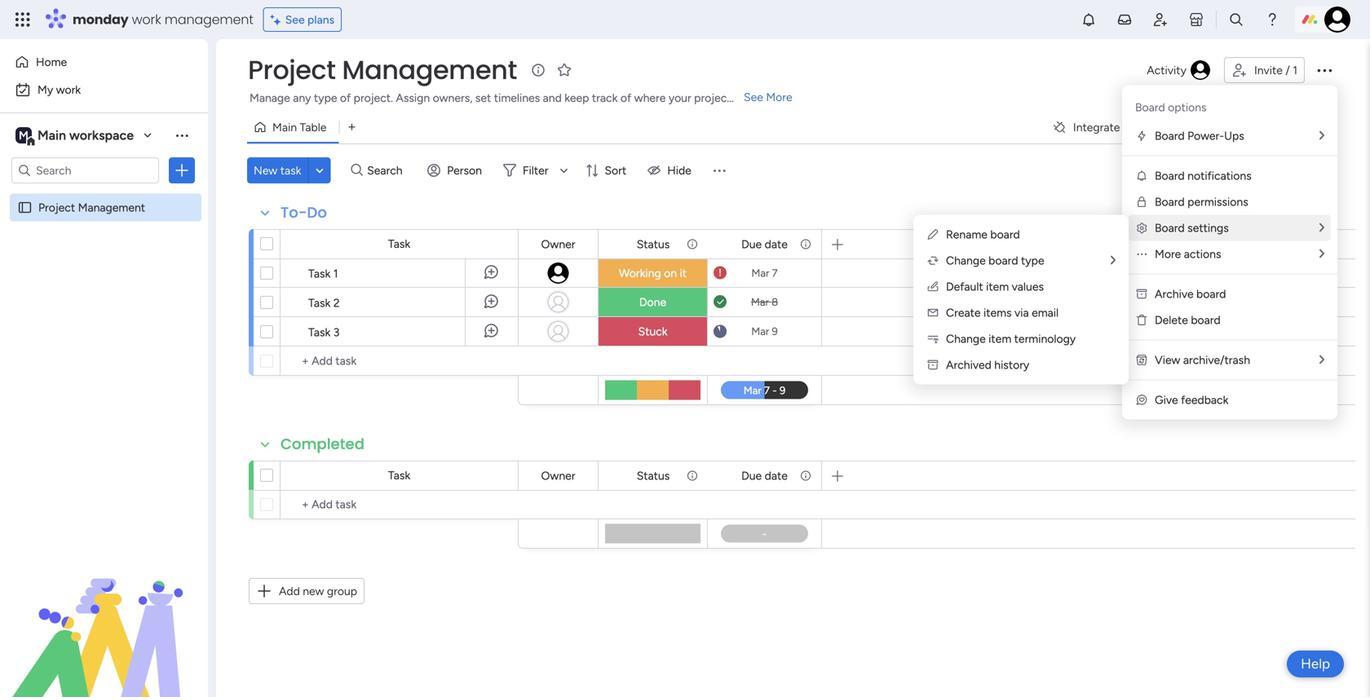 Task type: locate. For each thing, give the bounding box(es) containing it.
create items via email image
[[927, 306, 940, 319]]

1 vertical spatial status
[[637, 469, 670, 483]]

change for change item terminology
[[946, 332, 986, 346]]

board
[[1136, 100, 1166, 114], [1155, 129, 1185, 143], [1155, 169, 1185, 183], [1155, 195, 1185, 209], [1155, 221, 1185, 235]]

0 horizontal spatial of
[[340, 91, 351, 105]]

monday marketplace image
[[1189, 11, 1205, 28]]

mar left 7
[[752, 267, 770, 280]]

board notifications
[[1155, 169, 1252, 183]]

stuck
[[638, 325, 668, 339]]

0 horizontal spatial project management
[[38, 201, 145, 215]]

project management up the project.
[[248, 52, 517, 88]]

1 vertical spatial project
[[38, 201, 75, 215]]

list arrow image for board power-ups
[[1320, 130, 1325, 142]]

rename board
[[946, 228, 1020, 241]]

1 vertical spatial item
[[989, 332, 1012, 346]]

new
[[254, 164, 278, 177]]

1 vertical spatial owner field
[[537, 467, 580, 485]]

2 due date field from the top
[[738, 467, 792, 485]]

0 horizontal spatial project
[[38, 201, 75, 215]]

filter button
[[497, 157, 574, 184]]

task 2
[[308, 296, 340, 310]]

actions
[[1184, 247, 1222, 261]]

1 status field from the top
[[633, 235, 674, 253]]

work for my
[[56, 83, 81, 97]]

owners,
[[433, 91, 473, 105]]

1 horizontal spatial project
[[248, 52, 336, 88]]

date
[[765, 237, 788, 251], [765, 469, 788, 483]]

home link
[[10, 49, 198, 75]]

due
[[742, 237, 762, 251], [742, 469, 762, 483]]

see plans button
[[263, 7, 342, 32]]

new task
[[254, 164, 301, 177]]

your
[[669, 91, 692, 105]]

v2 overdue deadline image
[[714, 266, 727, 281]]

2 column information image from the left
[[800, 238, 813, 251]]

1 vertical spatial see
[[744, 90, 764, 104]]

track
[[592, 91, 618, 105]]

0 horizontal spatial see
[[285, 13, 305, 27]]

2 column information image from the left
[[800, 470, 813, 483]]

0 vertical spatial status
[[637, 237, 670, 251]]

manage
[[250, 91, 290, 105]]

board right board notifications icon
[[1155, 169, 1185, 183]]

list arrow image for more actions
[[1320, 248, 1325, 260]]

main workspace
[[38, 128, 134, 143]]

column information image
[[686, 238, 699, 251], [800, 238, 813, 251]]

0 vertical spatial project management
[[248, 52, 517, 88]]

2 due from the top
[[742, 469, 762, 483]]

1 column information image from the left
[[686, 238, 699, 251]]

type for any
[[314, 91, 337, 105]]

board settings image
[[1136, 221, 1149, 235]]

1 horizontal spatial management
[[342, 52, 517, 88]]

menu containing board options
[[1123, 85, 1338, 420]]

change
[[946, 254, 986, 268], [946, 332, 986, 346]]

2
[[333, 296, 340, 310]]

change down 'create'
[[946, 332, 986, 346]]

1 vertical spatial status field
[[633, 467, 674, 485]]

invite / 1 button
[[1225, 57, 1305, 83]]

task
[[388, 237, 410, 251], [308, 267, 331, 281], [308, 296, 331, 310], [308, 326, 331, 339], [388, 469, 410, 483]]

change down "rename"
[[946, 254, 986, 268]]

1 + add task text field from the top
[[289, 352, 511, 371]]

mar for mar 8
[[751, 296, 769, 309]]

1 vertical spatial due
[[742, 469, 762, 483]]

0 vertical spatial 1
[[1293, 63, 1298, 77]]

1 horizontal spatial work
[[132, 10, 161, 29]]

2 owner from the top
[[541, 469, 576, 483]]

0 vertical spatial item
[[986, 280, 1009, 294]]

see for see plans
[[285, 13, 305, 27]]

1 vertical spatial more
[[1155, 247, 1182, 261]]

management up 'assign'
[[342, 52, 517, 88]]

0 horizontal spatial 1
[[333, 267, 338, 281]]

assign
[[396, 91, 430, 105]]

1 vertical spatial owner
[[541, 469, 576, 483]]

column information image for status
[[686, 470, 699, 483]]

work inside option
[[56, 83, 81, 97]]

1 vertical spatial change
[[946, 332, 986, 346]]

see more link
[[742, 89, 794, 105]]

see more
[[744, 90, 793, 104]]

mar 7
[[752, 267, 778, 280]]

Search field
[[363, 159, 412, 182]]

board right board settings image at the top of page
[[1155, 221, 1185, 235]]

0 horizontal spatial column information image
[[686, 238, 699, 251]]

invite / 1
[[1255, 63, 1298, 77]]

add
[[279, 585, 300, 598]]

v2 search image
[[351, 161, 363, 180]]

1 inside invite / 1 button
[[1293, 63, 1298, 77]]

1 vertical spatial due date field
[[738, 467, 792, 485]]

board up delete board
[[1197, 287, 1227, 301]]

item up items on the top right of page
[[986, 280, 1009, 294]]

project
[[694, 91, 731, 105]]

0 vertical spatial due
[[742, 237, 762, 251]]

archive
[[1155, 287, 1194, 301]]

1 horizontal spatial main
[[272, 120, 297, 134]]

1 vertical spatial due date
[[742, 469, 788, 483]]

type right any
[[314, 91, 337, 105]]

default item values
[[946, 280, 1044, 294]]

0 horizontal spatial main
[[38, 128, 66, 143]]

help
[[1301, 656, 1331, 673]]

main inside button
[[272, 120, 297, 134]]

board settings
[[1155, 221, 1229, 235]]

1 column information image from the left
[[686, 470, 699, 483]]

Owner field
[[537, 235, 580, 253], [537, 467, 580, 485]]

work right the "monday" on the top left of the page
[[132, 10, 161, 29]]

main right workspace icon
[[38, 128, 66, 143]]

1 owner field from the top
[[537, 235, 580, 253]]

board up change board type
[[991, 228, 1020, 241]]

0 vertical spatial due date
[[742, 237, 788, 251]]

1 right /
[[1293, 63, 1298, 77]]

0 vertical spatial more
[[766, 90, 793, 104]]

help button
[[1288, 651, 1344, 678]]

monday
[[73, 10, 129, 29]]

board for rename
[[991, 228, 1020, 241]]

project management down search in workspace field
[[38, 201, 145, 215]]

1 horizontal spatial more
[[1155, 247, 1182, 261]]

list arrow image
[[1320, 222, 1325, 234]]

1 horizontal spatial type
[[1021, 254, 1045, 268]]

1 due date field from the top
[[738, 235, 792, 253]]

due date
[[742, 237, 788, 251], [742, 469, 788, 483]]

change board type image
[[927, 254, 940, 267]]

3
[[333, 326, 340, 339]]

main table button
[[247, 114, 339, 140]]

0 vertical spatial see
[[285, 13, 305, 27]]

0 vertical spatial status field
[[633, 235, 674, 253]]

change board type
[[946, 254, 1045, 268]]

change item terminology image
[[927, 332, 940, 346]]

item down create items via email
[[989, 332, 1012, 346]]

0 vertical spatial mar
[[752, 267, 770, 280]]

2 vertical spatial mar
[[752, 325, 770, 338]]

completed
[[281, 434, 365, 455]]

option
[[0, 193, 208, 196]]

board
[[991, 228, 1020, 241], [989, 254, 1019, 268], [1197, 287, 1227, 301], [1191, 313, 1221, 327]]

0 vertical spatial project
[[248, 52, 336, 88]]

sort button
[[579, 157, 637, 184]]

1 vertical spatial project management
[[38, 201, 145, 215]]

options image
[[1315, 60, 1335, 80]]

1 horizontal spatial see
[[744, 90, 764, 104]]

1 due from the top
[[742, 237, 762, 251]]

type up values
[[1021, 254, 1045, 268]]

automate
[[1240, 120, 1291, 134]]

gary orlando image
[[1325, 7, 1351, 33]]

1 date from the top
[[765, 237, 788, 251]]

mar left 8
[[751, 296, 769, 309]]

task 3
[[308, 326, 340, 339]]

1 up 2
[[333, 267, 338, 281]]

see inside button
[[285, 13, 305, 27]]

main left table
[[272, 120, 297, 134]]

mar for mar 9
[[752, 325, 770, 338]]

1 status from the top
[[637, 237, 670, 251]]

+ Add task text field
[[289, 352, 511, 371], [289, 495, 511, 515]]

1 change from the top
[[946, 254, 986, 268]]

home option
[[10, 49, 198, 75]]

1 vertical spatial date
[[765, 469, 788, 483]]

0 vertical spatial change
[[946, 254, 986, 268]]

workspace
[[69, 128, 134, 143]]

0 vertical spatial work
[[132, 10, 161, 29]]

give
[[1155, 393, 1179, 407]]

work right my
[[56, 83, 81, 97]]

add to favorites image
[[556, 62, 573, 78]]

main inside the workspace selection 'element'
[[38, 128, 66, 143]]

main for main table
[[272, 120, 297, 134]]

more right project
[[766, 90, 793, 104]]

1 due date from the top
[[742, 237, 788, 251]]

integrate
[[1074, 120, 1120, 134]]

values
[[1012, 280, 1044, 294]]

help image
[[1265, 11, 1281, 28]]

board for archive
[[1197, 287, 1227, 301]]

0 vertical spatial due date field
[[738, 235, 792, 253]]

management
[[342, 52, 517, 88], [78, 201, 145, 215]]

board down archive board
[[1191, 313, 1221, 327]]

list arrow image for change board type
[[1111, 255, 1116, 266]]

1 horizontal spatial project management
[[248, 52, 517, 88]]

board power-ups image
[[1136, 129, 1149, 142]]

2 status from the top
[[637, 469, 670, 483]]

0 horizontal spatial column information image
[[686, 470, 699, 483]]

status for to-do
[[637, 237, 670, 251]]

board for board notifications
[[1155, 169, 1185, 183]]

archive/trash
[[1184, 353, 1251, 367]]

column information image
[[686, 470, 699, 483], [800, 470, 813, 483]]

board right board power-ups icon on the top of page
[[1155, 129, 1185, 143]]

table
[[300, 120, 327, 134]]

of left the project.
[[340, 91, 351, 105]]

to-do
[[281, 202, 327, 223]]

1 vertical spatial + add task text field
[[289, 495, 511, 515]]

board up board power-ups icon on the top of page
[[1136, 100, 1166, 114]]

9
[[772, 325, 778, 338]]

automate button
[[1210, 114, 1297, 140]]

1 vertical spatial type
[[1021, 254, 1045, 268]]

view archive/trash image
[[1136, 354, 1149, 367]]

1 horizontal spatial column information image
[[800, 470, 813, 483]]

Status field
[[633, 235, 674, 253], [633, 467, 674, 485]]

0 vertical spatial owner
[[541, 237, 576, 251]]

0 vertical spatial date
[[765, 237, 788, 251]]

filter
[[523, 164, 549, 177]]

1 vertical spatial mar
[[751, 296, 769, 309]]

delete board image
[[1136, 314, 1149, 327]]

menu
[[1123, 85, 1338, 420]]

board for change
[[989, 254, 1019, 268]]

1 horizontal spatial of
[[621, 91, 632, 105]]

To-Do field
[[277, 202, 331, 224]]

list arrow image
[[1320, 130, 1325, 142], [1320, 248, 1325, 260], [1111, 255, 1116, 266], [1320, 354, 1325, 366]]

see right project
[[744, 90, 764, 104]]

give feedback image
[[1136, 394, 1149, 407]]

2 change from the top
[[946, 332, 986, 346]]

1 horizontal spatial column information image
[[800, 238, 813, 251]]

see left plans
[[285, 13, 305, 27]]

main
[[272, 120, 297, 134], [38, 128, 66, 143]]

0 vertical spatial type
[[314, 91, 337, 105]]

where
[[634, 91, 666, 105]]

board up default item values
[[989, 254, 1019, 268]]

0 horizontal spatial type
[[314, 91, 337, 105]]

0 horizontal spatial work
[[56, 83, 81, 97]]

1 vertical spatial work
[[56, 83, 81, 97]]

item
[[986, 280, 1009, 294], [989, 332, 1012, 346]]

project up any
[[248, 52, 336, 88]]

management down search in workspace field
[[78, 201, 145, 215]]

see
[[285, 13, 305, 27], [744, 90, 764, 104]]

of
[[340, 91, 351, 105], [621, 91, 632, 105]]

archived history image
[[927, 359, 940, 372]]

1 vertical spatial management
[[78, 201, 145, 215]]

1 horizontal spatial 1
[[1293, 63, 1298, 77]]

my work
[[38, 83, 81, 97]]

more right more actions image
[[1155, 247, 1182, 261]]

board for board permissions
[[1155, 195, 1185, 209]]

0 vertical spatial + add task text field
[[289, 352, 511, 371]]

0 vertical spatial owner field
[[537, 235, 580, 253]]

activity
[[1147, 63, 1187, 77]]

notifications
[[1188, 169, 1252, 183]]

1 owner from the top
[[541, 237, 576, 251]]

0 horizontal spatial management
[[78, 201, 145, 215]]

project right public board icon
[[38, 201, 75, 215]]

1 of from the left
[[340, 91, 351, 105]]

Due date field
[[738, 235, 792, 253], [738, 467, 792, 485]]

of right track
[[621, 91, 632, 105]]

status
[[637, 237, 670, 251], [637, 469, 670, 483]]

mar for mar 7
[[752, 267, 770, 280]]

home
[[36, 55, 67, 69]]

work
[[132, 10, 161, 29], [56, 83, 81, 97]]

board right board permissions image
[[1155, 195, 1185, 209]]

item for default
[[986, 280, 1009, 294]]

board permissions image
[[1136, 195, 1149, 208]]

mar left 9
[[752, 325, 770, 338]]

2 status field from the top
[[633, 467, 674, 485]]

1
[[1293, 63, 1298, 77], [333, 267, 338, 281]]



Task type: vqa. For each thing, say whether or not it's contained in the screenshot.
AUTOMATE
yes



Task type: describe. For each thing, give the bounding box(es) containing it.
more actions
[[1155, 247, 1222, 261]]

work for monday
[[132, 10, 161, 29]]

working on it
[[619, 266, 687, 280]]

see plans
[[285, 13, 335, 27]]

my work link
[[10, 77, 198, 103]]

angle down image
[[316, 164, 324, 177]]

done
[[640, 295, 667, 309]]

item for change
[[989, 332, 1012, 346]]

show board description image
[[529, 62, 548, 78]]

hide
[[668, 164, 692, 177]]

monday work management
[[73, 10, 253, 29]]

Search in workspace field
[[34, 161, 136, 180]]

1 vertical spatial 1
[[333, 267, 338, 281]]

notifications image
[[1081, 11, 1097, 28]]

workspace image
[[16, 126, 32, 144]]

delete board
[[1155, 313, 1221, 327]]

person
[[447, 164, 482, 177]]

ups
[[1225, 129, 1245, 143]]

board for board power-ups
[[1155, 129, 1185, 143]]

options image
[[174, 162, 190, 179]]

board power-ups
[[1155, 129, 1245, 143]]

type for board
[[1021, 254, 1045, 268]]

project management inside list box
[[38, 201, 145, 215]]

collapse board header image
[[1321, 121, 1334, 134]]

archive board image
[[1136, 288, 1149, 301]]

history
[[995, 358, 1030, 372]]

list arrow image for view archive/trash
[[1320, 354, 1325, 366]]

change for change board type
[[946, 254, 986, 268]]

project inside list box
[[38, 201, 75, 215]]

manage any type of project. assign owners, set timelines and keep track of where your project stands.
[[250, 91, 770, 105]]

person button
[[421, 157, 492, 184]]

status field for to-do
[[633, 235, 674, 253]]

2 date from the top
[[765, 469, 788, 483]]

column information image for status
[[686, 238, 699, 251]]

power-
[[1188, 129, 1225, 143]]

management inside list box
[[78, 201, 145, 215]]

delete
[[1155, 313, 1189, 327]]

rename
[[946, 228, 988, 241]]

keep
[[565, 91, 589, 105]]

task for task 3
[[308, 326, 331, 339]]

view
[[1155, 353, 1181, 367]]

archived
[[946, 358, 992, 372]]

board for delete
[[1191, 313, 1221, 327]]

project management list box
[[0, 190, 208, 442]]

lottie animation element
[[0, 533, 208, 698]]

working
[[619, 266, 661, 280]]

status for completed
[[637, 469, 670, 483]]

timelines
[[494, 91, 540, 105]]

0 vertical spatial management
[[342, 52, 517, 88]]

new
[[303, 585, 324, 598]]

arrow down image
[[554, 161, 574, 180]]

via
[[1015, 306, 1029, 320]]

board for board options
[[1136, 100, 1166, 114]]

Project Management field
[[244, 52, 521, 88]]

default
[[946, 280, 984, 294]]

add new group
[[279, 585, 357, 598]]

create
[[946, 306, 981, 320]]

hide button
[[641, 157, 701, 184]]

2 of from the left
[[621, 91, 632, 105]]

terminology
[[1015, 332, 1076, 346]]

my work option
[[10, 77, 198, 103]]

invite members image
[[1153, 11, 1169, 28]]

mar 9
[[752, 325, 778, 338]]

workspace options image
[[174, 127, 190, 143]]

stands.
[[734, 91, 770, 105]]

more inside menu
[[1155, 247, 1182, 261]]

settings
[[1188, 221, 1229, 235]]

new task button
[[247, 157, 308, 184]]

menu image
[[711, 162, 728, 179]]

change item terminology
[[946, 332, 1076, 346]]

m
[[19, 128, 29, 142]]

update feed image
[[1117, 11, 1133, 28]]

main for main workspace
[[38, 128, 66, 143]]

on
[[664, 266, 677, 280]]

archived history
[[946, 358, 1030, 372]]

2 owner field from the top
[[537, 467, 580, 485]]

group
[[327, 585, 357, 598]]

search everything image
[[1229, 11, 1245, 28]]

v2 done deadline image
[[714, 295, 727, 310]]

board permissions
[[1155, 195, 1249, 209]]

default item values image
[[927, 280, 940, 293]]

options
[[1168, 100, 1207, 114]]

Completed field
[[277, 434, 369, 455]]

activity button
[[1141, 57, 1218, 83]]

to-
[[281, 202, 307, 223]]

task 1
[[308, 267, 338, 281]]

it
[[680, 266, 687, 280]]

management
[[165, 10, 253, 29]]

my
[[38, 83, 53, 97]]

task for task 1
[[308, 267, 331, 281]]

do
[[307, 202, 327, 223]]

column information image for due date
[[800, 470, 813, 483]]

status field for completed
[[633, 467, 674, 485]]

7
[[772, 267, 778, 280]]

permissions
[[1188, 195, 1249, 209]]

invite
[[1255, 63, 1283, 77]]

main table
[[272, 120, 327, 134]]

lottie animation image
[[0, 533, 208, 698]]

2 + add task text field from the top
[[289, 495, 511, 515]]

add view image
[[349, 121, 355, 133]]

column information image for due date
[[800, 238, 813, 251]]

more actions image
[[1136, 248, 1149, 261]]

board for board settings
[[1155, 221, 1185, 235]]

create items via email
[[946, 306, 1059, 320]]

any
[[293, 91, 311, 105]]

workspace selection element
[[16, 126, 136, 147]]

board options
[[1136, 100, 1207, 114]]

task for task 2
[[308, 296, 331, 310]]

rename board image
[[927, 228, 940, 241]]

set
[[476, 91, 491, 105]]

0 horizontal spatial more
[[766, 90, 793, 104]]

sort
[[605, 164, 627, 177]]

plans
[[308, 13, 335, 27]]

select product image
[[15, 11, 31, 28]]

and
[[543, 91, 562, 105]]

project.
[[354, 91, 393, 105]]

feedback
[[1181, 393, 1229, 407]]

public board image
[[17, 200, 33, 215]]

2 due date from the top
[[742, 469, 788, 483]]

integrate button
[[1046, 110, 1204, 144]]

see for see more
[[744, 90, 764, 104]]

board notifications image
[[1136, 169, 1149, 182]]

8
[[772, 296, 778, 309]]

task
[[280, 164, 301, 177]]



